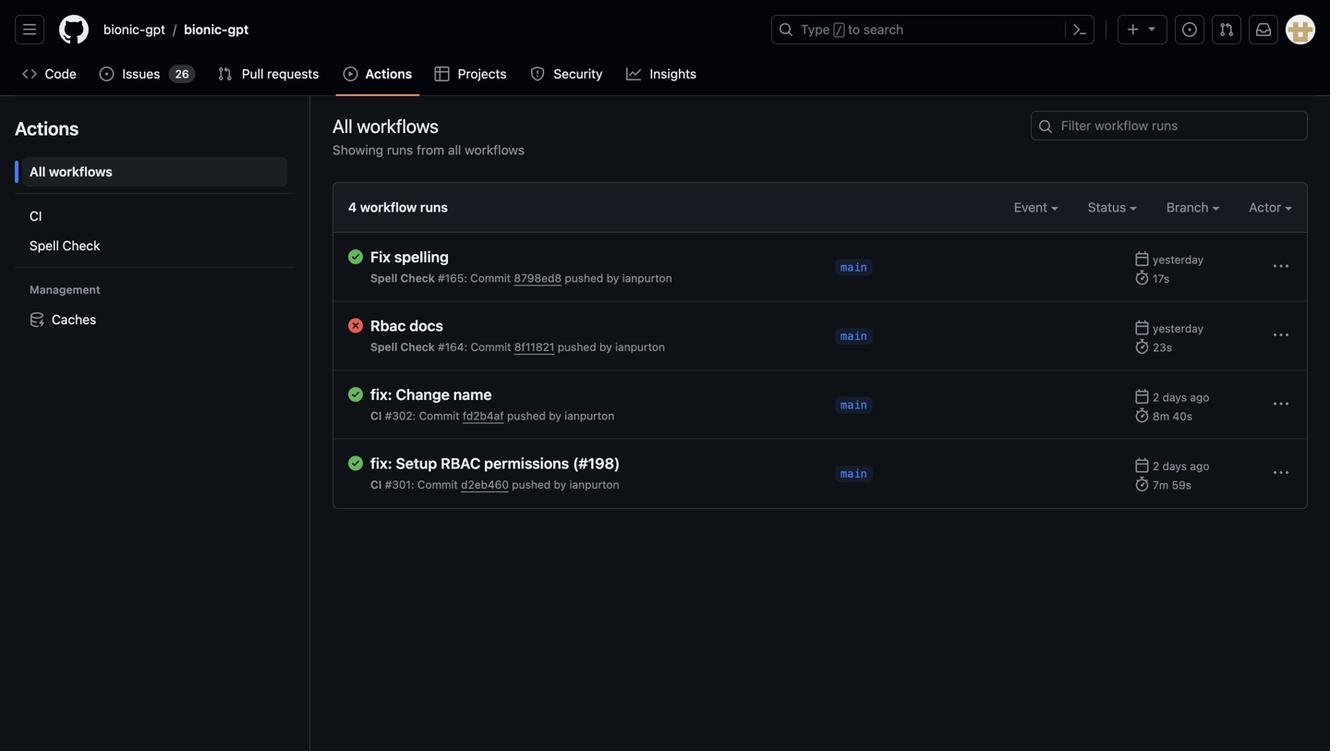 Task type: describe. For each thing, give the bounding box(es) containing it.
setup
[[396, 455, 437, 472]]

show options image for (#198)
[[1274, 465, 1289, 480]]

1 bionic- from the left
[[103, 22, 145, 37]]

fix: change name ci #302: commit fd2b4af pushed             by ianpurton
[[370, 386, 615, 422]]

fd2b4af link
[[463, 409, 504, 422]]

ianpurton for fix spelling
[[622, 272, 672, 285]]

run duration image for fix: setup rbac permissions (#198)
[[1135, 477, 1150, 492]]

1 vertical spatial actions
[[15, 117, 79, 139]]

commit for change
[[419, 409, 460, 422]]

status button
[[1088, 198, 1137, 217]]

pushed for fix spelling
[[565, 272, 604, 285]]

search image
[[1038, 119, 1053, 134]]

main for fix spelling
[[841, 261, 867, 274]]

type / to search
[[801, 22, 904, 37]]

security
[[554, 66, 603, 81]]

ianpurton inside the fix: setup rbac permissions (#198) ci #301: commit d2eb460 pushed             by ianpurton
[[570, 478, 619, 491]]

issues
[[122, 66, 160, 81]]

rbac
[[370, 317, 406, 334]]

run duration image for docs
[[1135, 339, 1150, 354]]

play image
[[343, 67, 358, 81]]

1 vertical spatial all
[[30, 164, 46, 179]]

all workflows link
[[22, 157, 287, 187]]

8798ed8
[[514, 272, 562, 285]]

commit for spelling
[[470, 272, 511, 285]]

/ inside bionic-gpt / bionic-gpt
[[173, 22, 177, 37]]

calendar image for #164:
[[1135, 320, 1150, 335]]

pull requests
[[242, 66, 319, 81]]

ianpurton link for fix: setup rbac permissions (#198)
[[570, 478, 619, 491]]

8f11821 link
[[514, 340, 555, 353]]

commit inside the fix: setup rbac permissions (#198) ci #301: commit d2eb460 pushed             by ianpurton
[[418, 478, 458, 491]]

table image
[[435, 67, 449, 81]]

ago for fix: change name
[[1190, 391, 1210, 404]]

2 days ago for fix: setup rbac permissions (#198)
[[1153, 460, 1210, 473]]

fix: for fix: setup rbac permissions (#198)
[[370, 455, 392, 472]]

spell check link
[[22, 231, 287, 261]]

40s
[[1173, 410, 1193, 423]]

23s
[[1153, 341, 1173, 354]]

2 bionic-gpt link from the left
[[177, 15, 256, 44]]

fd2b4af
[[463, 409, 504, 422]]

pushed inside the fix: setup rbac permissions (#198) ci #301: commit d2eb460 pushed             by ianpurton
[[512, 478, 551, 491]]

show options image for fix spelling
[[1274, 259, 1289, 274]]

caches link
[[22, 305, 287, 334]]

yesterday for spelling
[[1153, 253, 1204, 266]]

run duration image for spelling
[[1135, 270, 1150, 285]]

ci inside fix: change name ci #302: commit fd2b4af pushed             by ianpurton
[[370, 409, 382, 422]]

ianpurton for fix: change name
[[565, 409, 615, 422]]

by inside the fix: setup rbac permissions (#198) ci #301: commit d2eb460 pushed             by ianpurton
[[554, 478, 567, 491]]

fix: change name link
[[370, 385, 820, 404]]

calendar image for fix: change name
[[1135, 389, 1150, 404]]

spell for fix
[[370, 272, 398, 285]]

pull requests link
[[210, 60, 328, 88]]

0 vertical spatial actions
[[365, 66, 412, 81]]

8m
[[1153, 410, 1170, 423]]

main link for rbac docs
[[835, 328, 873, 344]]

caches
[[52, 312, 96, 327]]

1 vertical spatial workflows
[[465, 142, 525, 158]]

0 vertical spatial all
[[333, 115, 353, 137]]

filter workflows element
[[22, 201, 287, 261]]

fix: setup rbac permissions (#198) link
[[370, 454, 820, 473]]

commit for docs
[[471, 340, 511, 353]]

pushed for rbac docs
[[558, 340, 596, 353]]

to
[[848, 22, 860, 37]]

type
[[801, 22, 830, 37]]

triangle down image
[[1145, 21, 1159, 36]]

run duration image for fix: change name
[[1135, 408, 1150, 423]]

plus image
[[1126, 22, 1141, 37]]

completed successfully image for fix: change name
[[348, 387, 363, 402]]

fix
[[370, 248, 391, 266]]

actor button
[[1249, 198, 1293, 217]]

4 workflow runs
[[348, 200, 448, 215]]

2 bionic- from the left
[[184, 22, 228, 37]]

1 vertical spatial issue opened image
[[99, 67, 114, 81]]

d2eb460
[[461, 478, 509, 491]]

spell for rbac
[[370, 340, 398, 353]]

1 horizontal spatial all workflows
[[333, 115, 439, 137]]

17s
[[1153, 272, 1170, 285]]

1 horizontal spatial runs
[[420, 200, 448, 215]]

docs
[[409, 317, 443, 334]]

check inside filter workflows element
[[62, 238, 100, 253]]

status
[[1088, 200, 1130, 215]]

#165:
[[438, 272, 467, 285]]

change
[[396, 386, 450, 403]]

code link
[[15, 60, 84, 88]]

/ inside type / to search
[[836, 24, 843, 37]]

homepage image
[[59, 15, 89, 44]]

shield image
[[530, 67, 545, 81]]

fix: setup rbac permissions (#198) ci #301: commit d2eb460 pushed             by ianpurton
[[370, 455, 620, 491]]

rbac
[[441, 455, 481, 472]]

0 horizontal spatial all workflows
[[30, 164, 112, 179]]

ianpurton link for rbac docs
[[615, 340, 665, 353]]

from
[[417, 142, 445, 158]]

git pull request image for the topmost issue opened icon
[[1220, 22, 1234, 37]]

git pull request image for the bottom issue opened icon
[[218, 67, 233, 81]]

59s
[[1172, 479, 1192, 492]]



Task type: locate. For each thing, give the bounding box(es) containing it.
ianpurton down 'fix spelling' link
[[622, 272, 672, 285]]

main for fix: setup rbac permissions (#198)
[[841, 467, 867, 480]]

main
[[841, 261, 867, 274], [841, 330, 867, 343], [841, 398, 867, 411], [841, 467, 867, 480]]

run duration image left 7m
[[1135, 477, 1150, 492]]

26
[[175, 67, 189, 80]]

completed successfully image left setup
[[348, 456, 363, 471]]

yesterday
[[1153, 253, 1204, 266], [1153, 322, 1204, 335]]

check inside rbac docs spell check #164: commit 8f11821 pushed             by ianpurton
[[401, 340, 435, 353]]

all workflows
[[333, 115, 439, 137], [30, 164, 112, 179]]

2 gpt from the left
[[228, 22, 249, 37]]

list containing all workflows
[[15, 150, 295, 342]]

pushed inside fix: change name ci #302: commit fd2b4af pushed             by ianpurton
[[507, 409, 546, 422]]

calendar image
[[1135, 320, 1150, 335], [1135, 458, 1150, 473]]

None search field
[[1031, 111, 1308, 140]]

main link
[[835, 259, 873, 276], [835, 328, 873, 344], [835, 397, 873, 413], [835, 465, 873, 482]]

1 vertical spatial show options image
[[1274, 397, 1289, 411]]

git pull request image
[[1220, 22, 1234, 37], [218, 67, 233, 81]]

insights link
[[619, 60, 706, 88]]

branch
[[1167, 200, 1213, 215]]

0 vertical spatial calendar image
[[1135, 251, 1150, 266]]

0 vertical spatial issue opened image
[[1183, 22, 1197, 37]]

gpt up pull
[[228, 22, 249, 37]]

fix: inside fix: change name ci #302: commit fd2b4af pushed             by ianpurton
[[370, 386, 392, 403]]

0 horizontal spatial all
[[30, 164, 46, 179]]

d2eb460 link
[[461, 478, 509, 491]]

spell inside rbac docs spell check #164: commit 8f11821 pushed             by ianpurton
[[370, 340, 398, 353]]

all up showing
[[333, 115, 353, 137]]

7m 59s
[[1153, 479, 1192, 492]]

projects link
[[427, 60, 515, 88]]

fix: for fix: change name
[[370, 386, 392, 403]]

2 2 from the top
[[1153, 460, 1160, 473]]

4 main link from the top
[[835, 465, 873, 482]]

code image
[[22, 67, 37, 81]]

0 horizontal spatial bionic-
[[103, 22, 145, 37]]

fix: inside the fix: setup rbac permissions (#198) ci #301: commit d2eb460 pushed             by ianpurton
[[370, 455, 392, 472]]

8798ed8 link
[[514, 272, 562, 285]]

pull
[[242, 66, 264, 81]]

1 vertical spatial run duration image
[[1135, 339, 1150, 354]]

/ left to
[[836, 24, 843, 37]]

1 vertical spatial show options image
[[1274, 465, 1289, 480]]

8m 40s
[[1153, 410, 1193, 423]]

main for fix: change name
[[841, 398, 867, 411]]

completed successfully image for fix: setup rbac permissions (#198)
[[348, 456, 363, 471]]

fix: up the #302:
[[370, 386, 392, 403]]

2 for fix: setup rbac permissions (#198)
[[1153, 460, 1160, 473]]

pushed down permissions
[[512, 478, 551, 491]]

1 horizontal spatial workflows
[[357, 115, 439, 137]]

1 vertical spatial ago
[[1190, 460, 1210, 473]]

git pull request image left pull
[[218, 67, 233, 81]]

1 vertical spatial spell
[[370, 272, 398, 285]]

#302:
[[385, 409, 416, 422]]

commit down "change"
[[419, 409, 460, 422]]

actor
[[1249, 200, 1285, 215]]

1 completed successfully image from the top
[[348, 249, 363, 264]]

failed image
[[348, 318, 363, 333]]

ianpurton link for fix: change name
[[565, 409, 615, 422]]

by for fix: change name
[[549, 409, 562, 422]]

by inside rbac docs spell check #164: commit 8f11821 pushed             by ianpurton
[[600, 340, 612, 353]]

1 yesterday from the top
[[1153, 253, 1204, 266]]

by
[[607, 272, 619, 285], [600, 340, 612, 353], [549, 409, 562, 422], [554, 478, 567, 491]]

graph image
[[626, 67, 641, 81]]

2 show options image from the top
[[1274, 465, 1289, 480]]

0 vertical spatial 2 days ago
[[1153, 391, 1210, 404]]

spell check
[[30, 238, 100, 253]]

1 vertical spatial fix:
[[370, 455, 392, 472]]

pushed inside rbac docs spell check #164: commit 8f11821 pushed             by ianpurton
[[558, 340, 596, 353]]

bionic-gpt / bionic-gpt
[[103, 22, 249, 37]]

commit inside fix: change name ci #302: commit fd2b4af pushed             by ianpurton
[[419, 409, 460, 422]]

2 days ago
[[1153, 391, 1210, 404], [1153, 460, 1210, 473]]

0 vertical spatial show options image
[[1274, 328, 1289, 343]]

0 vertical spatial check
[[62, 238, 100, 253]]

2 vertical spatial spell
[[370, 340, 398, 353]]

run duration image
[[1135, 270, 1150, 285], [1135, 339, 1150, 354]]

2 vertical spatial ci
[[370, 478, 382, 491]]

fix:
[[370, 386, 392, 403], [370, 455, 392, 472]]

completed successfully image left fix
[[348, 249, 363, 264]]

list containing bionic-gpt / bionic-gpt
[[96, 15, 760, 44]]

3 main link from the top
[[835, 397, 873, 413]]

2 completed successfully image from the top
[[348, 387, 363, 402]]

by down permissions
[[554, 478, 567, 491]]

calendar image
[[1135, 251, 1150, 266], [1135, 389, 1150, 404]]

ianpurton link
[[622, 272, 672, 285], [615, 340, 665, 353], [565, 409, 615, 422], [570, 478, 619, 491]]

rbac docs link
[[370, 316, 820, 335]]

check inside fix spelling spell check #165: commit 8798ed8 pushed             by ianpurton
[[401, 272, 435, 285]]

#301:
[[385, 478, 414, 491]]

1 calendar image from the top
[[1135, 251, 1150, 266]]

1 2 days ago from the top
[[1153, 391, 1210, 404]]

ianpurton link for fix spelling
[[622, 272, 672, 285]]

check for rbac
[[401, 340, 435, 353]]

1 vertical spatial ci
[[370, 409, 382, 422]]

2 for fix: change name
[[1153, 391, 1160, 404]]

main link for fix spelling
[[835, 259, 873, 276]]

by inside fix spelling spell check #165: commit 8798ed8 pushed             by ianpurton
[[607, 272, 619, 285]]

all
[[448, 142, 461, 158]]

1 horizontal spatial git pull request image
[[1220, 22, 1234, 37]]

spell inside fix spelling spell check #165: commit 8798ed8 pushed             by ianpurton
[[370, 272, 398, 285]]

ianpurton link down fix: setup rbac permissions (#198) link in the bottom of the page
[[570, 478, 619, 491]]

gpt
[[145, 22, 165, 37], [228, 22, 249, 37]]

ianpurton link down 'fix spelling' link
[[622, 272, 672, 285]]

2 days ago up 59s
[[1153, 460, 1210, 473]]

show options image
[[1274, 259, 1289, 274], [1274, 397, 1289, 411]]

workflows
[[357, 115, 439, 137], [465, 142, 525, 158], [49, 164, 112, 179]]

0 horizontal spatial workflows
[[49, 164, 112, 179]]

#164:
[[438, 340, 468, 353]]

command palette image
[[1073, 22, 1087, 37]]

2 calendar image from the top
[[1135, 389, 1150, 404]]

workflows up showing runs from all workflows
[[357, 115, 439, 137]]

by inside fix: change name ci #302: commit fd2b4af pushed             by ianpurton
[[549, 409, 562, 422]]

main for rbac docs
[[841, 330, 867, 343]]

3 completed successfully image from the top
[[348, 456, 363, 471]]

all workflows up spell check
[[30, 164, 112, 179]]

2
[[1153, 391, 1160, 404], [1153, 460, 1160, 473]]

2 horizontal spatial workflows
[[465, 142, 525, 158]]

requests
[[267, 66, 319, 81]]

commit down setup
[[418, 478, 458, 491]]

completed successfully image left "change"
[[348, 387, 363, 402]]

insights
[[650, 66, 697, 81]]

days for fix: change name
[[1163, 391, 1187, 404]]

permissions
[[484, 455, 569, 472]]

pushed
[[565, 272, 604, 285], [558, 340, 596, 353], [507, 409, 546, 422], [512, 478, 551, 491]]

0 vertical spatial run duration image
[[1135, 270, 1150, 285]]

0 vertical spatial 2
[[1153, 391, 1160, 404]]

1 calendar image from the top
[[1135, 320, 1150, 335]]

yesterday up 17s
[[1153, 253, 1204, 266]]

ci up spell check
[[30, 208, 42, 224]]

0 vertical spatial ago
[[1190, 391, 1210, 404]]

bionic-gpt link up 26
[[177, 15, 256, 44]]

3 main from the top
[[841, 398, 867, 411]]

spelling
[[394, 248, 449, 266]]

1 vertical spatial calendar image
[[1135, 389, 1150, 404]]

spell down fix
[[370, 272, 398, 285]]

run duration image left 23s
[[1135, 339, 1150, 354]]

ago up 40s
[[1190, 391, 1210, 404]]

by for rbac docs
[[600, 340, 612, 353]]

1 vertical spatial runs
[[420, 200, 448, 215]]

runs
[[387, 142, 413, 158], [420, 200, 448, 215]]

main link for fix: setup rbac permissions (#198)
[[835, 465, 873, 482]]

1 horizontal spatial gpt
[[228, 22, 249, 37]]

0 vertical spatial fix:
[[370, 386, 392, 403]]

days for fix: setup rbac permissions (#198)
[[1163, 460, 1187, 473]]

run duration image
[[1135, 408, 1150, 423], [1135, 477, 1150, 492]]

1 run duration image from the top
[[1135, 270, 1150, 285]]

0 vertical spatial workflows
[[357, 115, 439, 137]]

4
[[348, 200, 357, 215]]

2 vertical spatial workflows
[[49, 164, 112, 179]]

2 up 7m
[[1153, 460, 1160, 473]]

1 run duration image from the top
[[1135, 408, 1150, 423]]

showing runs from all workflows
[[333, 142, 525, 158]]

/
[[173, 22, 177, 37], [836, 24, 843, 37]]

pushed inside fix spelling spell check #165: commit 8798ed8 pushed             by ianpurton
[[565, 272, 604, 285]]

issue opened image right triangle down image
[[1183, 22, 1197, 37]]

name
[[453, 386, 492, 403]]

1 vertical spatial yesterday
[[1153, 322, 1204, 335]]

0 vertical spatial git pull request image
[[1220, 22, 1234, 37]]

0 vertical spatial run duration image
[[1135, 408, 1150, 423]]

1 vertical spatial days
[[1163, 460, 1187, 473]]

0 vertical spatial ci
[[30, 208, 42, 224]]

commit inside fix spelling spell check #165: commit 8798ed8 pushed             by ianpurton
[[470, 272, 511, 285]]

2 ago from the top
[[1190, 460, 1210, 473]]

ianpurton inside rbac docs spell check #164: commit 8f11821 pushed             by ianpurton
[[615, 340, 665, 353]]

ci link
[[22, 201, 287, 231]]

completed successfully image for fix spelling
[[348, 249, 363, 264]]

rbac docs spell check #164: commit 8f11821 pushed             by ianpurton
[[370, 317, 665, 353]]

ianpurton down "fix: change name" 'link'
[[565, 409, 615, 422]]

actions
[[365, 66, 412, 81], [15, 117, 79, 139]]

2 fix: from the top
[[370, 455, 392, 472]]

all
[[333, 115, 353, 137], [30, 164, 46, 179]]

2 days ago up 40s
[[1153, 391, 1210, 404]]

2 vertical spatial completed successfully image
[[348, 456, 363, 471]]

workflows right all
[[465, 142, 525, 158]]

2 days ago for fix: change name
[[1153, 391, 1210, 404]]

4 main from the top
[[841, 467, 867, 480]]

calendar image for (#198)
[[1135, 458, 1150, 473]]

2 run duration image from the top
[[1135, 477, 1150, 492]]

ci inside filter workflows element
[[30, 208, 42, 224]]

actions right play image
[[365, 66, 412, 81]]

event
[[1014, 200, 1051, 215]]

commit
[[470, 272, 511, 285], [471, 340, 511, 353], [419, 409, 460, 422], [418, 478, 458, 491]]

0 horizontal spatial bionic-gpt link
[[96, 15, 173, 44]]

bionic-gpt link
[[96, 15, 173, 44], [177, 15, 256, 44]]

1 vertical spatial list
[[15, 150, 295, 342]]

1 horizontal spatial bionic-
[[184, 22, 228, 37]]

ago for fix: setup rbac permissions (#198)
[[1190, 460, 1210, 473]]

ianpurton inside fix: change name ci #302: commit fd2b4af pushed             by ianpurton
[[565, 409, 615, 422]]

bionic-
[[103, 22, 145, 37], [184, 22, 228, 37]]

0 vertical spatial spell
[[30, 238, 59, 253]]

actions link
[[336, 60, 420, 88]]

run duration image left 8m
[[1135, 408, 1150, 423]]

1 horizontal spatial /
[[836, 24, 843, 37]]

check for fix
[[401, 272, 435, 285]]

/ up 26
[[173, 22, 177, 37]]

commit inside rbac docs spell check #164: commit 8f11821 pushed             by ianpurton
[[471, 340, 511, 353]]

0 horizontal spatial actions
[[15, 117, 79, 139]]

ianpurton down fix: setup rbac permissions (#198) link in the bottom of the page
[[570, 478, 619, 491]]

code
[[45, 66, 77, 81]]

spell
[[30, 238, 59, 253], [370, 272, 398, 285], [370, 340, 398, 353]]

1 show options image from the top
[[1274, 259, 1289, 274]]

notifications image
[[1256, 22, 1271, 37]]

commit right #165:
[[470, 272, 511, 285]]

2 2 days ago from the top
[[1153, 460, 1210, 473]]

2 days from the top
[[1163, 460, 1187, 473]]

7m
[[1153, 479, 1169, 492]]

actions down code link
[[15, 117, 79, 139]]

spell up management
[[30, 238, 59, 253]]

fix spelling spell check #165: commit 8798ed8 pushed             by ianpurton
[[370, 248, 672, 285]]

days up 8m 40s
[[1163, 391, 1187, 404]]

ci left the #302:
[[370, 409, 382, 422]]

git pull request image inside pull requests link
[[218, 67, 233, 81]]

ianpurton
[[622, 272, 672, 285], [615, 340, 665, 353], [565, 409, 615, 422], [570, 478, 619, 491]]

2 calendar image from the top
[[1135, 458, 1150, 473]]

check down spelling
[[401, 272, 435, 285]]

0 vertical spatial show options image
[[1274, 259, 1289, 274]]

completed successfully image
[[348, 249, 363, 264], [348, 387, 363, 402], [348, 456, 363, 471]]

0 vertical spatial completed successfully image
[[348, 249, 363, 264]]

calendar image for fix spelling
[[1135, 251, 1150, 266]]

8f11821
[[514, 340, 555, 353]]

check
[[62, 238, 100, 253], [401, 272, 435, 285], [401, 340, 435, 353]]

0 vertical spatial all workflows
[[333, 115, 439, 137]]

pushed right fd2b4af
[[507, 409, 546, 422]]

workflows up spell check
[[49, 164, 112, 179]]

1 horizontal spatial bionic-gpt link
[[177, 15, 256, 44]]

pushed down 'fix spelling' link
[[565, 272, 604, 285]]

issue opened image
[[1183, 22, 1197, 37], [99, 67, 114, 81]]

1 bionic-gpt link from the left
[[96, 15, 173, 44]]

ianpurton for rbac docs
[[615, 340, 665, 353]]

1 ago from the top
[[1190, 391, 1210, 404]]

1 gpt from the left
[[145, 22, 165, 37]]

0 vertical spatial runs
[[387, 142, 413, 158]]

by for fix spelling
[[607, 272, 619, 285]]

0 horizontal spatial gpt
[[145, 22, 165, 37]]

event button
[[1014, 198, 1059, 217]]

1 main from the top
[[841, 261, 867, 274]]

pushed down "rbac docs" link
[[558, 340, 596, 353]]

1 vertical spatial check
[[401, 272, 435, 285]]

ci inside the fix: setup rbac permissions (#198) ci #301: commit d2eb460 pushed             by ianpurton
[[370, 478, 382, 491]]

show options image for fix: change name
[[1274, 397, 1289, 411]]

by down 'fix spelling' link
[[607, 272, 619, 285]]

0 horizontal spatial issue opened image
[[99, 67, 114, 81]]

gpt up "issues" in the left of the page
[[145, 22, 165, 37]]

runs right 'workflow'
[[420, 200, 448, 215]]

yesterday for docs
[[1153, 322, 1204, 335]]

ago up 59s
[[1190, 460, 1210, 473]]

projects
[[458, 66, 507, 81]]

1 2 from the top
[[1153, 391, 1160, 404]]

run duration image left 17s
[[1135, 270, 1150, 285]]

by down "rbac docs" link
[[600, 340, 612, 353]]

days
[[1163, 391, 1187, 404], [1163, 460, 1187, 473]]

2 show options image from the top
[[1274, 397, 1289, 411]]

1 vertical spatial 2
[[1153, 460, 1160, 473]]

ci
[[30, 208, 42, 224], [370, 409, 382, 422], [370, 478, 382, 491]]

security link
[[523, 60, 612, 88]]

spell inside filter workflows element
[[30, 238, 59, 253]]

show options image for #164:
[[1274, 328, 1289, 343]]

yesterday up 23s
[[1153, 322, 1204, 335]]

issue opened image left "issues" in the left of the page
[[99, 67, 114, 81]]

1 fix: from the top
[[370, 386, 392, 403]]

search
[[864, 22, 904, 37]]

ianpurton link down "fix: change name" 'link'
[[565, 409, 615, 422]]

pushed for fix: change name
[[507, 409, 546, 422]]

ianpurton link down "rbac docs" link
[[615, 340, 665, 353]]

by down "fix: change name" 'link'
[[549, 409, 562, 422]]

2 vertical spatial check
[[401, 340, 435, 353]]

0 vertical spatial yesterday
[[1153, 253, 1204, 266]]

bionic- up "issues" in the left of the page
[[103, 22, 145, 37]]

0 horizontal spatial /
[[173, 22, 177, 37]]

1 horizontal spatial all
[[333, 115, 353, 137]]

2 run duration image from the top
[[1135, 339, 1150, 354]]

2 up 8m
[[1153, 391, 1160, 404]]

1 show options image from the top
[[1274, 328, 1289, 343]]

show options image
[[1274, 328, 1289, 343], [1274, 465, 1289, 480]]

0 vertical spatial days
[[1163, 391, 1187, 404]]

ianpurton down "rbac docs" link
[[615, 340, 665, 353]]

1 vertical spatial calendar image
[[1135, 458, 1150, 473]]

1 vertical spatial completed successfully image
[[348, 387, 363, 402]]

all workflows up showing
[[333, 115, 439, 137]]

1 vertical spatial all workflows
[[30, 164, 112, 179]]

(#198)
[[573, 455, 620, 472]]

1 vertical spatial run duration image
[[1135, 477, 1150, 492]]

2 main link from the top
[[835, 328, 873, 344]]

0 horizontal spatial runs
[[387, 142, 413, 158]]

0 vertical spatial list
[[96, 15, 760, 44]]

commit right #164:
[[471, 340, 511, 353]]

workflow
[[360, 200, 417, 215]]

0 horizontal spatial git pull request image
[[218, 67, 233, 81]]

fix spelling link
[[370, 248, 820, 266]]

ci left the #301: at the left of the page
[[370, 478, 382, 491]]

1 days from the top
[[1163, 391, 1187, 404]]

bionic-gpt link up "issues" in the left of the page
[[96, 15, 173, 44]]

2 yesterday from the top
[[1153, 322, 1204, 335]]

1 main link from the top
[[835, 259, 873, 276]]

git pull request image left notifications icon
[[1220, 22, 1234, 37]]

ago
[[1190, 391, 1210, 404], [1190, 460, 1210, 473]]

all up spell check
[[30, 164, 46, 179]]

runs left from
[[387, 142, 413, 158]]

Filter workflow runs search field
[[1031, 111, 1308, 140]]

2 main from the top
[[841, 330, 867, 343]]

days up 7m 59s
[[1163, 460, 1187, 473]]

check down docs
[[401, 340, 435, 353]]

bionic- up 26
[[184, 22, 228, 37]]

0 vertical spatial calendar image
[[1135, 320, 1150, 335]]

1 horizontal spatial issue opened image
[[1183, 22, 1197, 37]]

spell down rbac
[[370, 340, 398, 353]]

1 vertical spatial 2 days ago
[[1153, 460, 1210, 473]]

1 horizontal spatial actions
[[365, 66, 412, 81]]

management
[[30, 283, 100, 296]]

showing
[[333, 142, 384, 158]]

list
[[96, 15, 760, 44], [15, 150, 295, 342]]

fix: up the #301: at the left of the page
[[370, 455, 392, 472]]

check up management
[[62, 238, 100, 253]]

main link for fix: change name
[[835, 397, 873, 413]]

ianpurton inside fix spelling spell check #165: commit 8798ed8 pushed             by ianpurton
[[622, 272, 672, 285]]

1 vertical spatial git pull request image
[[218, 67, 233, 81]]



Task type: vqa. For each thing, say whether or not it's contained in the screenshot.
the code link
yes



